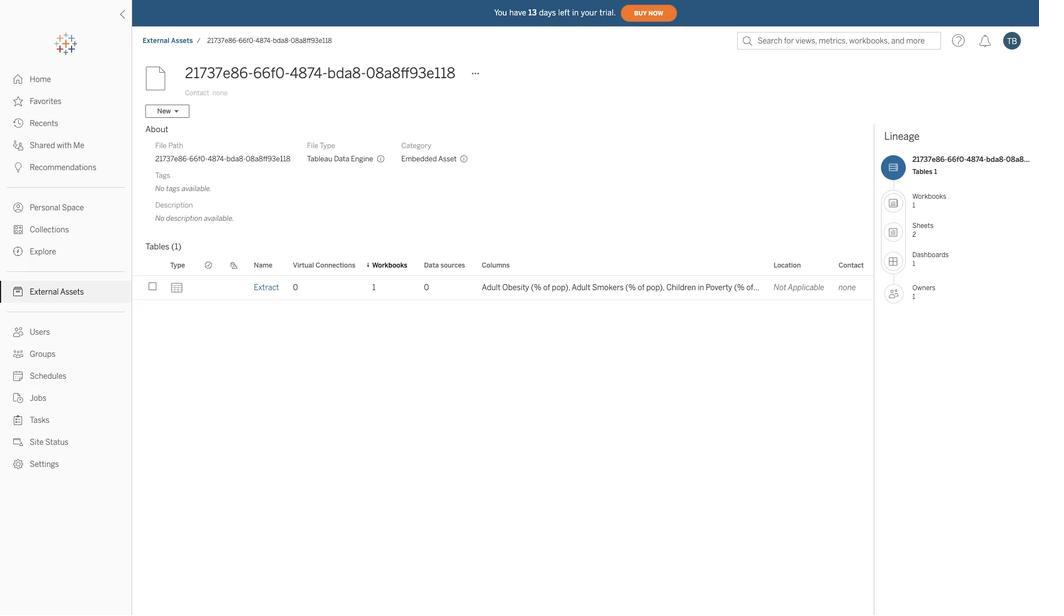 Task type: vqa. For each thing, say whether or not it's contained in the screenshot.
Last signed in
no



Task type: locate. For each thing, give the bounding box(es) containing it.
adult down columns
[[482, 283, 501, 292]]

tasks link
[[0, 409, 132, 431]]

6 by text only_f5he34f image from the top
[[13, 371, 23, 381]]

me
[[73, 141, 84, 150]]

workbooks image
[[884, 193, 903, 213]]

workbooks for workbooks
[[372, 261, 408, 269]]

file for file path 21737e86-66f0-4874-bda8-08a8ff93e118
[[155, 142, 167, 150]]

1 vertical spatial available.
[[204, 214, 234, 223]]

21737e86- up contact none
[[185, 64, 253, 82]]

virtual connections
[[293, 261, 356, 269]]

by text only_f5he34f image left 'schedules'
[[13, 371, 23, 381]]

dashboards image
[[884, 252, 903, 271]]

asset
[[438, 155, 457, 163]]

no inside tags no tags available.
[[155, 185, 165, 193]]

tableau
[[307, 155, 332, 163]]

1 vertical spatial in
[[698, 283, 704, 292]]

workbooks 1 sheets 2 dashboards 1
[[913, 193, 949, 267]]

type up tableau
[[320, 142, 335, 150]]

by text only_f5he34f image left shared on the left top of page
[[13, 140, 23, 150]]

smokers
[[592, 283, 624, 292]]

1 by text only_f5he34f image from the top
[[13, 74, 23, 84]]

0 horizontal spatial type
[[170, 261, 185, 269]]

1 horizontal spatial external
[[143, 37, 170, 45]]

data
[[334, 155, 349, 163], [424, 261, 439, 269]]

2 of from the left
[[638, 283, 645, 292]]

1 horizontal spatial contact
[[839, 261, 864, 269]]

by text only_f5he34f image for external assets
[[13, 287, 23, 297]]

no for no description available.
[[155, 214, 165, 223]]

1 vertical spatial data
[[424, 261, 439, 269]]

trial.
[[600, 8, 616, 17]]

2 by text only_f5he34f image from the top
[[13, 118, 23, 128]]

no
[[155, 185, 165, 193], [155, 214, 165, 223]]

path
[[168, 142, 183, 150]]

0 horizontal spatial file
[[155, 142, 167, 150]]

workbooks inside the workbooks 1 sheets 2 dashboards 1
[[913, 193, 947, 200]]

assets inside main navigation. press the up and down arrow keys to access links. element
[[60, 288, 84, 297]]

by text only_f5he34f image inside jobs link
[[13, 393, 23, 403]]

available. inside description no description available.
[[204, 214, 234, 223]]

0 vertical spatial assets
[[171, 37, 193, 45]]

by text only_f5he34f image inside settings link
[[13, 459, 23, 469]]

by text only_f5he34f image left personal
[[13, 203, 23, 213]]

21737e86- inside file path 21737e86-66f0-4874-bda8-08a8ff93e118
[[155, 155, 189, 163]]

1 horizontal spatial workbooks
[[913, 193, 947, 200]]

data sources
[[424, 261, 465, 269]]

by text only_f5he34f image left site at the left bottom of the page
[[13, 437, 23, 447]]

0 horizontal spatial in
[[572, 8, 579, 17]]

2 (% from the left
[[626, 283, 636, 292]]

tableau data engine
[[307, 155, 373, 163]]

embedded asset
[[401, 155, 457, 163]]

0 vertical spatial 21737e86-66f0-4874-bda8-08a8ff93e118
[[207, 37, 332, 45]]

0 vertical spatial none
[[213, 89, 228, 97]]

explore link
[[0, 241, 132, 263]]

workbooks
[[913, 193, 947, 200], [372, 261, 408, 269]]

dashboards
[[913, 251, 949, 259]]

this table or file is embedded in the published asset on the server, and you can't create a new workbook from it. files embedded in workbooks aren't shared with other tableau site users. image
[[460, 155, 468, 163]]

by text only_f5he34f image left 'favorites'
[[13, 96, 23, 106]]

0 horizontal spatial assets
[[60, 288, 84, 297]]

by text only_f5he34f image left tasks at left
[[13, 415, 23, 425]]

by text only_f5he34f image for schedules
[[13, 371, 23, 381]]

by text only_f5he34f image
[[13, 74, 23, 84], [13, 140, 23, 150], [13, 203, 23, 213], [13, 327, 23, 337], [13, 349, 23, 359], [13, 371, 23, 381], [13, 415, 23, 425], [13, 437, 23, 447]]

0 horizontal spatial of
[[543, 283, 550, 292]]

4 by text only_f5he34f image from the top
[[13, 225, 23, 235]]

file up tableau
[[307, 142, 318, 150]]

1 of from the left
[[543, 283, 550, 292]]

no inside description no description available.
[[155, 214, 165, 223]]

external up 'file (tableau data engine)' image
[[143, 37, 170, 45]]

pop),
[[552, 283, 570, 292], [647, 283, 665, 292]]

1 horizontal spatial of
[[638, 283, 645, 292]]

by text only_f5he34f image left recents
[[13, 118, 23, 128]]

of right the smokers
[[638, 283, 645, 292]]

1 no from the top
[[155, 185, 165, 193]]

0 horizontal spatial none
[[213, 89, 228, 97]]

0 horizontal spatial contact
[[185, 89, 209, 97]]

by text only_f5he34f image left explore at the left top
[[13, 247, 23, 257]]

no left tags
[[155, 185, 165, 193]]

1 vertical spatial type
[[170, 261, 185, 269]]

2 horizontal spatial (%
[[734, 283, 745, 292]]

1 horizontal spatial 0
[[424, 283, 429, 292]]

1 horizontal spatial assets
[[171, 37, 193, 45]]

0 horizontal spatial tables
[[145, 242, 169, 252]]

tables
[[913, 168, 933, 175], [145, 242, 169, 252]]

this file type can contain multiple tables. image
[[377, 155, 385, 163]]

in
[[572, 8, 579, 17], [698, 283, 704, 292]]

1 horizontal spatial tables
[[913, 168, 933, 175]]

4 by text only_f5he34f image from the top
[[13, 327, 23, 337]]

tables right tables 'image' in the right top of the page
[[913, 168, 933, 175]]

0 vertical spatial tables
[[913, 168, 933, 175]]

by text only_f5he34f image inside collections 'link'
[[13, 225, 23, 235]]

0 vertical spatial no
[[155, 185, 165, 193]]

0 down data sources
[[424, 283, 429, 292]]

2 no from the top
[[155, 214, 165, 223]]

available. right description
[[204, 214, 234, 223]]

2 by text only_f5he34f image from the top
[[13, 140, 23, 150]]

0 horizontal spatial (%
[[531, 283, 542, 292]]

site status link
[[0, 431, 132, 453]]

by text only_f5he34f image left collections
[[13, 225, 23, 235]]

1 vertical spatial 21737e86-66f0-4874-bda8-08a8ff93e118
[[185, 64, 456, 82]]

8 by text only_f5he34f image from the top
[[13, 459, 23, 469]]

new
[[157, 107, 171, 115]]

0 vertical spatial data
[[334, 155, 349, 163]]

assets up the users link
[[60, 288, 84, 297]]

1 horizontal spatial data
[[424, 261, 439, 269]]

contact for contact
[[839, 261, 864, 269]]

in left poverty
[[698, 283, 704, 292]]

recommendations link
[[0, 156, 132, 178]]

1 vertical spatial assets
[[60, 288, 84, 297]]

by text only_f5he34f image for recents
[[13, 118, 23, 128]]

external assets link left /
[[142, 36, 194, 45]]

available. up description no description available.
[[182, 185, 212, 193]]

1 horizontal spatial (%
[[626, 283, 636, 292]]

external assets link
[[142, 36, 194, 45], [0, 281, 132, 303]]

0 horizontal spatial 0
[[293, 283, 298, 292]]

adult left the smokers
[[572, 283, 591, 292]]

8 by text only_f5he34f image from the top
[[13, 437, 23, 447]]

by text only_f5he34f image left the groups
[[13, 349, 23, 359]]

file inside file path 21737e86-66f0-4874-bda8-08a8ff93e118
[[155, 142, 167, 150]]

description no description available.
[[155, 201, 234, 223]]

contact
[[185, 89, 209, 97], [839, 261, 864, 269]]

21737e86- down lineage
[[913, 155, 948, 164]]

adult obesity (% of pop), adult smokers (% of pop), children in poverty (% of pop) not applicable
[[482, 283, 825, 292]]

by text only_f5he34f image left users
[[13, 327, 23, 337]]

available.
[[182, 185, 212, 193], [204, 214, 234, 223]]

by text only_f5he34f image inside shared with me link
[[13, 140, 23, 150]]

2
[[913, 231, 917, 238]]

1 vertical spatial contact
[[839, 261, 864, 269]]

0 down virtual
[[293, 283, 298, 292]]

3 by text only_f5he34f image from the top
[[13, 162, 23, 172]]

assets
[[171, 37, 193, 45], [60, 288, 84, 297]]

4874- inside "21737e86-66f0-4874-bda8-08a8ff93e tables 1"
[[967, 155, 987, 164]]

0
[[293, 283, 298, 292], [424, 283, 429, 292]]

2 vertical spatial 08a8ff93e118
[[246, 155, 291, 163]]

no down description
[[155, 214, 165, 223]]

jobs
[[30, 394, 46, 403]]

none
[[213, 89, 228, 97], [839, 283, 856, 292]]

by text only_f5he34f image for jobs
[[13, 393, 23, 403]]

file (tableau data engine) image
[[145, 62, 178, 95]]

1 horizontal spatial file
[[307, 142, 318, 150]]

of right obesity
[[543, 283, 550, 292]]

contact up new popup button
[[185, 89, 209, 97]]

of left the pop)
[[747, 283, 754, 292]]

5 by text only_f5he34f image from the top
[[13, 349, 23, 359]]

data left engine
[[334, 155, 349, 163]]

external assets link up the users link
[[0, 281, 132, 303]]

workbooks right connections
[[372, 261, 408, 269]]

of
[[543, 283, 550, 292], [638, 283, 645, 292], [747, 283, 754, 292]]

home link
[[0, 68, 132, 90]]

1 vertical spatial 08a8ff93e118
[[366, 64, 456, 82]]

grid
[[132, 255, 877, 615]]

by text only_f5he34f image left the home
[[13, 74, 23, 84]]

7 by text only_f5he34f image from the top
[[13, 393, 23, 403]]

tags
[[155, 171, 170, 180]]

(%
[[531, 283, 542, 292], [626, 283, 636, 292], [734, 283, 745, 292]]

external
[[143, 37, 170, 45], [30, 288, 59, 297]]

2 file from the left
[[307, 142, 318, 150]]

with
[[57, 141, 72, 150]]

external inside main navigation. press the up and down arrow keys to access links. element
[[30, 288, 59, 297]]

type
[[320, 142, 335, 150], [170, 261, 185, 269]]

by text only_f5he34f image left external assets
[[13, 287, 23, 297]]

by text only_f5he34f image inside "external assets" link
[[13, 287, 23, 297]]

1 adult from the left
[[482, 283, 501, 292]]

assets left /
[[171, 37, 193, 45]]

(% right poverty
[[734, 283, 745, 292]]

by text only_f5he34f image
[[13, 96, 23, 106], [13, 118, 23, 128], [13, 162, 23, 172], [13, 225, 23, 235], [13, 247, 23, 257], [13, 287, 23, 297], [13, 393, 23, 403], [13, 459, 23, 469]]

0 vertical spatial in
[[572, 8, 579, 17]]

by text only_f5he34f image for site status
[[13, 437, 23, 447]]

1
[[934, 168, 937, 175], [913, 201, 916, 209], [913, 260, 916, 267], [372, 283, 376, 292], [913, 293, 916, 301]]

available. for tags no tags available.
[[182, 185, 212, 193]]

extract link
[[254, 283, 279, 292]]

0 vertical spatial contact
[[185, 89, 209, 97]]

by text only_f5he34f image inside the users link
[[13, 327, 23, 337]]

pop), right obesity
[[552, 283, 570, 292]]

7 by text only_f5he34f image from the top
[[13, 415, 23, 425]]

1 0 from the left
[[293, 283, 298, 292]]

row
[[132, 276, 874, 300]]

by text only_f5he34f image inside the recents link
[[13, 118, 23, 128]]

1 vertical spatial tables
[[145, 242, 169, 252]]

(% right the smokers
[[626, 283, 636, 292]]

contact none
[[185, 89, 228, 97]]

by text only_f5he34f image inside groups link
[[13, 349, 23, 359]]

4874-
[[256, 37, 273, 45], [290, 64, 327, 82], [208, 155, 227, 163], [967, 155, 987, 164]]

bda8-
[[273, 37, 291, 45], [327, 64, 366, 82], [227, 155, 246, 163], [987, 155, 1006, 164]]

1 file from the left
[[155, 142, 167, 150]]

pop), left children
[[647, 283, 665, 292]]

by text only_f5he34f image left the recommendations
[[13, 162, 23, 172]]

file left the path
[[155, 142, 167, 150]]

by text only_f5he34f image inside recommendations link
[[13, 162, 23, 172]]

1 vertical spatial workbooks
[[372, 261, 408, 269]]

0 vertical spatial available.
[[182, 185, 212, 193]]

site
[[30, 438, 44, 447]]

1 by text only_f5he34f image from the top
[[13, 96, 23, 106]]

0 vertical spatial type
[[320, 142, 335, 150]]

file for file type
[[307, 142, 318, 150]]

by text only_f5he34f image inside personal space link
[[13, 203, 23, 213]]

type down (1)
[[170, 261, 185, 269]]

obesity
[[502, 283, 529, 292]]

by text only_f5he34f image inside tasks link
[[13, 415, 23, 425]]

1 vertical spatial no
[[155, 214, 165, 223]]

21737e86-
[[207, 37, 239, 45], [185, 64, 253, 82], [155, 155, 189, 163], [913, 155, 948, 164]]

Search for views, metrics, workbooks, and more text field
[[738, 32, 941, 50]]

data left sources
[[424, 261, 439, 269]]

tables image
[[881, 155, 906, 180]]

buy now button
[[621, 4, 677, 22]]

space
[[62, 203, 84, 213]]

21737e86-66f0-4874-bda8-08a8ff93e118 element
[[204, 37, 335, 45]]

by text only_f5he34f image inside site status link
[[13, 437, 23, 447]]

by text only_f5he34f image inside favorites link
[[13, 96, 23, 106]]

bda8- inside file path 21737e86-66f0-4874-bda8-08a8ff93e118
[[227, 155, 246, 163]]

66f0- inside "21737e86-66f0-4874-bda8-08a8ff93e tables 1"
[[948, 155, 967, 164]]

21737e86- down the path
[[155, 155, 189, 163]]

days
[[539, 8, 556, 17]]

by text only_f5he34f image inside schedules link
[[13, 371, 23, 381]]

assets for external assets /
[[171, 37, 193, 45]]

1 horizontal spatial adult
[[572, 283, 591, 292]]

not
[[774, 283, 787, 292]]

by text only_f5he34f image for explore
[[13, 247, 23, 257]]

(% right obesity
[[531, 283, 542, 292]]

favorites
[[30, 97, 62, 106]]

3 of from the left
[[747, 283, 754, 292]]

0 horizontal spatial workbooks
[[372, 261, 408, 269]]

0 vertical spatial 08a8ff93e118
[[291, 37, 332, 45]]

by text only_f5he34f image left settings in the bottom of the page
[[13, 459, 23, 469]]

1 horizontal spatial external assets link
[[142, 36, 194, 45]]

0 horizontal spatial external
[[30, 288, 59, 297]]

6 by text only_f5he34f image from the top
[[13, 287, 23, 297]]

5 by text only_f5he34f image from the top
[[13, 247, 23, 257]]

0 horizontal spatial pop),
[[552, 283, 570, 292]]

available. inside tags no tags available.
[[182, 185, 212, 193]]

0 horizontal spatial external assets link
[[0, 281, 132, 303]]

workbooks up sheets
[[913, 193, 947, 200]]

1 horizontal spatial pop),
[[647, 283, 665, 292]]

by text only_f5he34f image left the 'jobs'
[[13, 393, 23, 403]]

row containing extract
[[132, 276, 874, 300]]

1 horizontal spatial none
[[839, 283, 856, 292]]

66f0- inside file path 21737e86-66f0-4874-bda8-08a8ff93e118
[[189, 155, 208, 163]]

0 horizontal spatial adult
[[482, 283, 501, 292]]

by text only_f5he34f image inside explore link
[[13, 247, 23, 257]]

in right left
[[572, 8, 579, 17]]

08a8ff93e118
[[291, 37, 332, 45], [366, 64, 456, 82], [246, 155, 291, 163]]

tables left (1)
[[145, 242, 169, 252]]

external down explore at the left top
[[30, 288, 59, 297]]

0 vertical spatial workbooks
[[913, 193, 947, 200]]

1 vertical spatial external
[[30, 288, 59, 297]]

by text only_f5he34f image for recommendations
[[13, 162, 23, 172]]

66f0-
[[239, 37, 256, 45], [253, 64, 290, 82], [189, 155, 208, 163], [948, 155, 967, 164]]

by text only_f5he34f image for groups
[[13, 349, 23, 359]]

0 vertical spatial external
[[143, 37, 170, 45]]

by text only_f5he34f image inside home link
[[13, 74, 23, 84]]

contact left dashboards icon
[[839, 261, 864, 269]]

2 horizontal spatial of
[[747, 283, 754, 292]]

3 by text only_f5he34f image from the top
[[13, 203, 23, 213]]

1 horizontal spatial in
[[698, 283, 704, 292]]

08a8ff93e118 inside file path 21737e86-66f0-4874-bda8-08a8ff93e118
[[246, 155, 291, 163]]



Task type: describe. For each thing, give the bounding box(es) containing it.
tables (1)
[[145, 242, 181, 252]]

buy
[[634, 10, 647, 17]]

you have 13 days left in your trial.
[[494, 8, 616, 17]]

13
[[529, 8, 537, 17]]

sheets
[[913, 222, 934, 230]]

tags no tags available.
[[155, 171, 212, 193]]

your
[[581, 8, 597, 17]]

lineage
[[885, 131, 920, 143]]

1 vertical spatial none
[[839, 283, 856, 292]]

4874- inside file path 21737e86-66f0-4874-bda8-08a8ff93e118
[[208, 155, 227, 163]]

left
[[558, 8, 570, 17]]

navigation panel element
[[0, 33, 132, 475]]

external assets /
[[143, 37, 201, 45]]

children
[[667, 283, 696, 292]]

1 inside "21737e86-66f0-4874-bda8-08a8ff93e tables 1"
[[934, 168, 937, 175]]

personal space link
[[0, 197, 132, 219]]

by text only_f5he34f image for home
[[13, 74, 23, 84]]

sources
[[441, 261, 465, 269]]

poverty
[[706, 283, 733, 292]]

external for external assets
[[30, 288, 59, 297]]

grid containing extract
[[132, 255, 877, 615]]

schedules link
[[0, 365, 132, 387]]

08a8ff93e
[[1006, 155, 1039, 164]]

1 pop), from the left
[[552, 283, 570, 292]]

home
[[30, 75, 51, 84]]

users
[[30, 328, 50, 337]]

by text only_f5he34f image for settings
[[13, 459, 23, 469]]

1 vertical spatial external assets link
[[0, 281, 132, 303]]

engine
[[351, 155, 373, 163]]

favorites link
[[0, 90, 132, 112]]

by text only_f5he34f image for shared with me
[[13, 140, 23, 150]]

1 horizontal spatial type
[[320, 142, 335, 150]]

tables inside "21737e86-66f0-4874-bda8-08a8ff93e tables 1"
[[913, 168, 933, 175]]

name
[[254, 261, 273, 269]]

jobs link
[[0, 387, 132, 409]]

by text only_f5he34f image for users
[[13, 327, 23, 337]]

have
[[509, 8, 526, 17]]

3 (% from the left
[[734, 283, 745, 292]]

personal
[[30, 203, 60, 213]]

collections link
[[0, 219, 132, 241]]

description
[[155, 201, 193, 209]]

0 horizontal spatial data
[[334, 155, 349, 163]]

buy now
[[634, 10, 664, 17]]

applicable
[[788, 283, 825, 292]]

bda8- inside "21737e86-66f0-4874-bda8-08a8ff93e tables 1"
[[987, 155, 1006, 164]]

shared with me link
[[0, 134, 132, 156]]

by text only_f5he34f image for tasks
[[13, 415, 23, 425]]

(1)
[[171, 242, 181, 252]]

now
[[649, 10, 664, 17]]

1 inside owners 1
[[913, 293, 916, 301]]

owners 1
[[913, 284, 936, 301]]

category
[[401, 142, 431, 150]]

owners image
[[885, 284, 904, 303]]

2 adult from the left
[[572, 283, 591, 292]]

new button
[[145, 105, 189, 118]]

tags
[[166, 185, 180, 193]]

recents
[[30, 119, 58, 128]]

no for no tags available.
[[155, 185, 165, 193]]

workbooks for workbooks 1 sheets 2 dashboards 1
[[913, 193, 947, 200]]

columns
[[482, 261, 510, 269]]

21737e86- inside "21737e86-66f0-4874-bda8-08a8ff93e tables 1"
[[913, 155, 948, 164]]

21737e86-66f0-4874-bda8-08a8ff93e tables 1
[[913, 155, 1039, 175]]

personal space
[[30, 203, 84, 213]]

description
[[166, 214, 202, 223]]

external for external assets /
[[143, 37, 170, 45]]

main navigation. press the up and down arrow keys to access links. element
[[0, 68, 132, 475]]

location
[[774, 261, 801, 269]]

2 0 from the left
[[424, 283, 429, 292]]

about
[[145, 124, 168, 134]]

extract
[[254, 283, 279, 292]]

table image
[[170, 281, 183, 294]]

pop)
[[755, 283, 772, 292]]

sheets image
[[884, 223, 903, 242]]

users link
[[0, 321, 132, 343]]

/
[[197, 37, 201, 45]]

groups link
[[0, 343, 132, 365]]

owners
[[913, 284, 936, 292]]

0 vertical spatial external assets link
[[142, 36, 194, 45]]

embedded
[[401, 155, 437, 163]]

groups
[[30, 350, 55, 359]]

shared
[[30, 141, 55, 150]]

shared with me
[[30, 141, 84, 150]]

recommendations
[[30, 163, 96, 172]]

connections
[[316, 261, 356, 269]]

recents link
[[0, 112, 132, 134]]

explore
[[30, 247, 56, 257]]

1 (% from the left
[[531, 283, 542, 292]]

available. for description no description available.
[[204, 214, 234, 223]]

tasks
[[30, 416, 50, 425]]

contact for contact none
[[185, 89, 209, 97]]

schedules
[[30, 372, 66, 381]]

file type
[[307, 142, 335, 150]]

external assets
[[30, 288, 84, 297]]

settings
[[30, 460, 59, 469]]

by text only_f5he34f image for favorites
[[13, 96, 23, 106]]

by text only_f5he34f image for collections
[[13, 225, 23, 235]]

status
[[45, 438, 69, 447]]

virtual
[[293, 261, 314, 269]]

2 pop), from the left
[[647, 283, 665, 292]]

you
[[494, 8, 507, 17]]

21737e86- right /
[[207, 37, 239, 45]]

settings link
[[0, 453, 132, 475]]

site status
[[30, 438, 69, 447]]

assets for external assets
[[60, 288, 84, 297]]

by text only_f5he34f image for personal space
[[13, 203, 23, 213]]

file path 21737e86-66f0-4874-bda8-08a8ff93e118
[[155, 142, 291, 163]]

collections
[[30, 225, 69, 235]]



